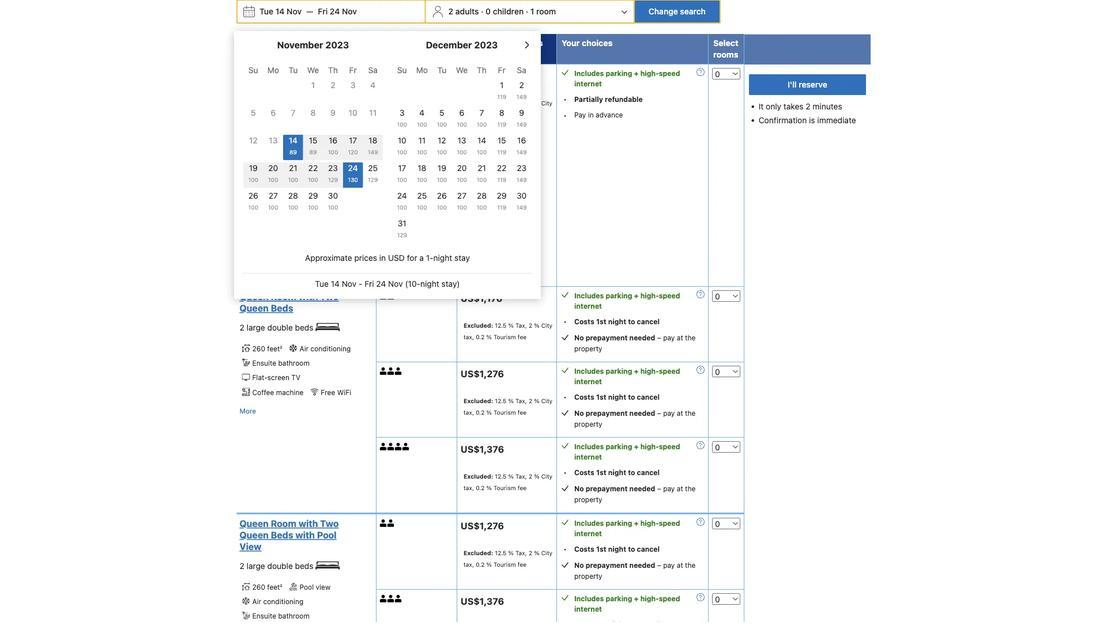 Task type: describe. For each thing, give the bounding box(es) containing it.
5 city from the top
[[541, 550, 553, 557]]

5 tax, from the top
[[464, 562, 474, 568]]

2023 for november 2023
[[326, 39, 349, 50]]

property for more details on meals and payment options icon corresponding to us$1,276
[[574, 573, 602, 581]]

149 for 30
[[517, 204, 527, 211]]

3 December 2023 checkbox
[[392, 107, 412, 133]]

type
[[266, 38, 284, 48]]

2 + from the top
[[634, 292, 639, 300]]

24 right '-'
[[376, 279, 386, 289]]

3 tourism from the top
[[494, 409, 516, 416]]

19 cell
[[243, 160, 263, 188]]

stay)
[[442, 279, 460, 289]]

4 parking from the top
[[606, 443, 632, 451]]

fr for november 2023
[[349, 65, 357, 75]]

2 12.5 from the top
[[495, 322, 507, 329]]

2023 for december 2023
[[474, 39, 498, 50]]

14 December 2023 checkbox
[[472, 135, 492, 160]]

23 November 2023 checkbox
[[323, 163, 343, 188]]

5 internet from the top
[[574, 530, 602, 538]]

3 100
[[397, 108, 407, 128]]

17 for 17 120
[[349, 136, 357, 145]]

3 no prepayment needed from the top
[[574, 485, 655, 493]]

18 100
[[417, 163, 427, 183]]

2 speed from the top
[[659, 292, 680, 300]]

9 149
[[517, 108, 527, 128]]

approximate prices in usd for a 1-night stay
[[305, 253, 470, 263]]

1 ensuite from the top
[[252, 125, 276, 133]]

th for december
[[477, 65, 487, 75]]

1 pay from the top
[[663, 334, 675, 342]]

2 fee from the top
[[518, 334, 527, 341]]

100 for 6 december 2023 checkbox
[[457, 121, 467, 128]]

2 tax, from the top
[[516, 322, 527, 329]]

24 inside 24 100
[[397, 191, 407, 201]]

100 for the '16 november 2023' 'checkbox'
[[328, 149, 338, 155]]

children
[[493, 6, 524, 16]]

2 the from the top
[[685, 409, 696, 417]]

approximate
[[305, 253, 352, 263]]

2 ensuite from the top
[[252, 359, 276, 368]]

28 December 2023 checkbox
[[472, 190, 492, 216]]

4 – from the top
[[657, 562, 661, 570]]

1 queen from the top
[[240, 291, 269, 302]]

1 – pay at the property from the top
[[574, 334, 696, 353]]

free for king room
[[321, 154, 335, 162]]

6 internet from the top
[[574, 606, 602, 614]]

1-
[[426, 253, 434, 263]]

100 for 21 december 2023 checkbox on the top
[[477, 176, 487, 183]]

1 vertical spatial in
[[379, 253, 386, 263]]

19 for 19 november 2023 option
[[249, 163, 258, 173]]

(10-
[[405, 279, 421, 289]]

2 coffee from the top
[[252, 389, 274, 397]]

25 December 2023 checkbox
[[412, 190, 432, 216]]

4 tourism from the top
[[494, 485, 516, 492]]

0 horizontal spatial pool
[[300, 584, 314, 592]]

16 for 16 100
[[329, 136, 337, 145]]

149 for 2
[[517, 93, 527, 100]]

17 120
[[348, 136, 358, 155]]

3 includes from the top
[[574, 367, 604, 375]]

more link
[[240, 405, 256, 417]]

100 for 20 december 2023 checkbox
[[457, 176, 467, 183]]

at for more details on meals and payment options icon corresponding to us$1,276
[[677, 562, 683, 570]]

100 for 21 november 2023 checkbox at top
[[288, 176, 298, 183]]

4 + from the top
[[634, 443, 639, 451]]

grid for december
[[392, 59, 532, 243]]

6 for 6 100
[[459, 108, 465, 118]]

4 high- from the top
[[641, 443, 659, 451]]

21 100 for 21 december 2023 checkbox on the top
[[477, 163, 487, 183]]

king room
[[240, 68, 288, 79]]

24 inside 24 130
[[348, 163, 358, 173]]

2 no from the top
[[574, 409, 584, 417]]

29 December 2023 checkbox
[[492, 190, 512, 216]]

24 cell
[[343, 160, 363, 188]]

3 12.5 % tax, 2 % city tax, 0.2 % tourism fee from the top
[[464, 398, 553, 416]]

price
[[471, 38, 491, 48]]

november
[[277, 39, 323, 50]]

5 + from the top
[[634, 520, 639, 528]]

4 tax, from the top
[[516, 473, 527, 480]]

100 for 28 november 2023 option
[[288, 204, 298, 211]]

with for queen room with two queen beds with pool view
[[299, 519, 318, 530]]

more details on meals and payment options image for us$1,076
[[697, 68, 705, 76]]

nov left '-'
[[342, 279, 357, 289]]

beds for queen room with two queen beds
[[295, 323, 314, 333]]

26 100 for the 26 november 2023 checkbox
[[248, 191, 258, 211]]

3 November 2023 checkbox
[[343, 79, 363, 105]]

3 tax, from the top
[[464, 409, 474, 416]]

119 for 15
[[497, 149, 507, 155]]

3 – pay at the property from the top
[[574, 485, 696, 504]]

seating area
[[312, 187, 353, 195]]

4 100
[[417, 108, 427, 128]]

-
[[359, 279, 363, 289]]

2 inside 2 november 2023 checkbox
[[331, 80, 336, 90]]

0 vertical spatial large
[[268, 88, 286, 98]]

free toiletries
[[249, 176, 294, 184]]

16 100
[[328, 136, 338, 155]]

29 November 2023 checkbox
[[303, 190, 323, 216]]

4 city from the top
[[541, 473, 553, 480]]

immediate
[[818, 116, 856, 125]]

11 November 2023 checkbox
[[363, 107, 383, 133]]

4 1st from the top
[[596, 546, 607, 554]]

28 100 for "28 december 2023" checkbox
[[477, 191, 487, 211]]

2 · from the left
[[526, 6, 528, 16]]

100 for the 26 november 2023 checkbox
[[248, 204, 258, 211]]

search
[[680, 6, 706, 16]]

rooms
[[713, 50, 739, 59]]

stay
[[455, 253, 470, 263]]

us$1,176
[[461, 293, 503, 304]]

7 100
[[477, 108, 487, 128]]

telephone
[[324, 199, 358, 207]]

5 includes from the top
[[574, 520, 604, 528]]

at for more details on meals and payment options icon for us$1,176
[[677, 334, 683, 342]]

20 100 for 20 december 2023 checkbox
[[457, 163, 467, 183]]

1 · from the left
[[481, 6, 484, 16]]

2 inside 2 149
[[519, 80, 524, 90]]

6 includes from the top
[[574, 595, 604, 603]]

1 vertical spatial tv
[[249, 199, 258, 207]]

service
[[280, 268, 304, 276]]

2 excluded: from the top
[[464, 398, 493, 405]]

room for queen room with two queen beds with pool view
[[271, 519, 296, 530]]

3 fee from the top
[[518, 409, 527, 416]]

22 cell
[[303, 160, 323, 188]]

confirmation
[[759, 116, 807, 125]]

25 100
[[417, 191, 427, 211]]

change search
[[649, 6, 706, 16]]

tu for november 2023
[[289, 65, 298, 75]]

choices
[[582, 38, 613, 48]]

1 260 feet² from the top
[[252, 110, 282, 118]]

4 12.5 from the top
[[495, 473, 507, 480]]

refundable
[[605, 95, 643, 103]]

100 for "28 december 2023" checkbox
[[477, 204, 487, 211]]

1 November 2023 checkbox
[[303, 79, 323, 105]]

1 inside button
[[531, 6, 534, 16]]

100 for "5 december 2023" option
[[437, 121, 447, 128]]

1 – from the top
[[657, 334, 661, 342]]

7 November 2023 checkbox
[[283, 107, 303, 133]]

4 internet from the top
[[574, 453, 602, 461]]

14 left —
[[276, 6, 285, 16]]

1 parking from the top
[[606, 69, 632, 77]]

29 100
[[308, 191, 318, 211]]

your choices
[[562, 38, 613, 48]]

6 November 2023 checkbox
[[263, 107, 283, 133]]

prices
[[354, 253, 377, 263]]

28 for 28 november 2023 option
[[288, 191, 298, 201]]

tea/coffee
[[249, 210, 285, 219]]

19 for 19 december 2023 option
[[438, 163, 446, 173]]

149 for 9
[[517, 121, 527, 128]]

100 for 12 december 2023 option at the left of the page
[[437, 149, 447, 155]]

air for queen room with two queen beds
[[300, 345, 309, 353]]

6 speed from the top
[[659, 595, 680, 603]]

4 costs 1st night to cancel from the top
[[574, 546, 660, 554]]

22 November 2023 checkbox
[[303, 163, 323, 188]]

2 – from the top
[[657, 409, 661, 417]]

it
[[759, 102, 764, 111]]

air conditioning for king room
[[300, 110, 351, 118]]

your
[[562, 38, 580, 48]]

number
[[381, 38, 413, 48]]

guests
[[425, 38, 452, 48]]

2 costs from the top
[[574, 393, 595, 401]]

4 cancel from the top
[[637, 546, 660, 554]]

seating
[[312, 187, 336, 195]]

119 for 22
[[497, 176, 507, 183]]

1 vertical spatial free
[[249, 176, 264, 184]]

10 for 10 100
[[398, 136, 407, 145]]

1 speed from the top
[[659, 69, 680, 77]]

pay in advance
[[574, 111, 623, 119]]

4 – pay at the property from the top
[[574, 562, 696, 581]]

beds for queen room with two queen beds with pool view
[[295, 562, 314, 571]]

or
[[266, 187, 273, 195]]

9 for 9 149
[[519, 108, 524, 118]]

pool inside queen room with two queen beds with pool view
[[317, 530, 337, 541]]

partially
[[574, 95, 603, 103]]

3 costs from the top
[[574, 469, 595, 477]]

1 us$1,276 from the top
[[461, 369, 504, 380]]

2 – pay at the property from the top
[[574, 409, 696, 428]]

change
[[649, 6, 678, 16]]

3 ensuite from the top
[[252, 613, 276, 621]]

22 119
[[497, 163, 507, 183]]

december 2023
[[426, 39, 498, 50]]

3 speed from the top
[[659, 367, 680, 375]]

0 vertical spatial for
[[493, 38, 505, 48]]

room type
[[242, 38, 284, 48]]

5 November 2023 checkbox
[[243, 107, 263, 133]]

3 – from the top
[[657, 485, 661, 493]]

24 100
[[397, 191, 407, 211]]

4 the from the top
[[685, 562, 696, 570]]

21 December 2023 checkbox
[[472, 163, 492, 188]]

260 for pool view
[[252, 584, 265, 592]]

wifi for king room
[[337, 154, 351, 162]]

4 no from the top
[[574, 562, 584, 570]]

1 extra-large double bed
[[240, 88, 333, 98]]

toiletries
[[266, 176, 294, 184]]

2 inside it only takes 2 minutes confirmation is immediate
[[806, 102, 811, 111]]

19 100 for 19 november 2023 option
[[248, 163, 258, 183]]

5 parking from the top
[[606, 520, 632, 528]]

property for more details on meals and payment options icon for us$1,176
[[574, 345, 602, 353]]

bed
[[316, 88, 331, 98]]

1 fee from the top
[[518, 111, 527, 118]]

air conditioning for queen room with two queen beds
[[300, 345, 351, 353]]

24 130
[[348, 163, 358, 183]]

26 November 2023 checkbox
[[243, 190, 263, 216]]

8 for 8
[[311, 108, 316, 118]]

18 cell
[[363, 133, 383, 160]]

more details on meals and payment options image for us$1,376
[[697, 594, 705, 602]]

21 cell
[[283, 160, 303, 188]]

th for november
[[328, 65, 338, 75]]

0 vertical spatial 10
[[507, 38, 516, 48]]

24 right —
[[330, 6, 340, 16]]

14 inside "14 november 2023" option
[[289, 136, 298, 145]]

1 high- from the top
[[641, 69, 659, 77]]

8 November 2023 checkbox
[[303, 107, 323, 133]]

3 12.5 from the top
[[495, 398, 507, 405]]

feet² for pool view
[[267, 584, 282, 592]]

6 December 2023 checkbox
[[452, 107, 472, 133]]

1 tax, from the top
[[464, 111, 474, 118]]

3 tax, from the top
[[516, 398, 527, 405]]

only
[[766, 102, 782, 111]]

2 0.2 from the top
[[476, 334, 485, 341]]

2 vertical spatial with
[[296, 530, 315, 541]]

100 for 20 november 2023 option at top left
[[268, 176, 278, 183]]

23 cell
[[323, 160, 343, 188]]

more details on meals and payment options image for us$1,276
[[697, 518, 705, 527]]

2 vertical spatial conditioning
[[263, 598, 304, 606]]

9 November 2023 checkbox
[[323, 107, 343, 133]]

takes
[[784, 102, 804, 111]]

27 November 2023 checkbox
[[263, 190, 283, 216]]

up
[[270, 268, 278, 276]]

1 includes parking + high-speed internet from the top
[[574, 69, 680, 88]]

24 November 2023 checkbox
[[343, 163, 363, 188]]

2 us$1,276 from the top
[[461, 521, 504, 532]]

3 ensuite bathroom from the top
[[252, 613, 310, 621]]

property for second more details on meals and payment options icon from the bottom of the page
[[574, 496, 602, 504]]

1 for 1
[[311, 80, 315, 90]]

19 December 2023 checkbox
[[432, 163, 452, 188]]

5 tourism from the top
[[494, 562, 516, 568]]

30 100
[[328, 191, 338, 211]]

29 119
[[497, 191, 507, 211]]

2 us$1,376 from the top
[[461, 596, 504, 607]]

4 costs from the top
[[574, 546, 595, 554]]

7 December 2023 checkbox
[[472, 107, 492, 133]]

17 cell
[[343, 133, 363, 160]]

19 100 for 19 december 2023 option
[[437, 163, 447, 183]]

select rooms
[[713, 38, 739, 59]]

3 internet from the top
[[574, 378, 602, 386]]

number of guests
[[381, 38, 452, 48]]

tue for tue 14 nov - fri 24 nov (10-night stay)
[[315, 279, 329, 289]]

15 119
[[497, 136, 507, 155]]

3 city from the top
[[541, 398, 553, 405]]

8 119
[[497, 108, 507, 128]]

3 costs 1st night to cancel from the top
[[574, 469, 660, 477]]

3 no from the top
[[574, 485, 584, 493]]

fri for -
[[365, 279, 374, 289]]

149 for 18
[[368, 149, 378, 155]]

14 down channels
[[331, 279, 340, 289]]

nov left —
[[287, 6, 302, 16]]

adults
[[456, 6, 479, 16]]

partially refundable
[[574, 95, 643, 103]]

100 for 19 december 2023 option
[[437, 176, 447, 183]]

2 costs 1st night to cancel from the top
[[574, 393, 660, 401]]

89 for 14
[[290, 149, 297, 155]]

21 November 2023 checkbox
[[283, 163, 303, 188]]

nights
[[518, 38, 543, 48]]

1 internet from the top
[[574, 79, 602, 88]]

2 tax, from the top
[[464, 334, 474, 341]]

tue for tue 14 nov — fri 24 nov
[[260, 6, 274, 16]]

tue 14 nov button
[[255, 1, 306, 22]]

iron
[[320, 210, 332, 219]]

100 for 24 december 2023 option
[[397, 204, 407, 211]]

needed for us$1,276 more details on meals and payment options image
[[630, 409, 655, 417]]

6 parking from the top
[[606, 595, 632, 603]]

31 129
[[397, 219, 407, 238]]

0 vertical spatial double
[[289, 88, 314, 98]]

3 to from the top
[[628, 469, 635, 477]]

queen room with two queen beds with pool view link
[[240, 518, 370, 553]]

20 December 2023 checkbox
[[452, 163, 472, 188]]

feet² for air conditioning
[[267, 345, 282, 353]]

4 includes from the top
[[574, 443, 604, 451]]

2 vertical spatial air
[[252, 598, 261, 606]]

2 inside 2 adults · 0 children · 1 room button
[[449, 6, 453, 16]]

tv for king room
[[291, 139, 301, 147]]

nov left (10-
[[388, 279, 403, 289]]

23 December 2023 checkbox
[[512, 163, 532, 188]]

2 includes parking + high-speed internet from the top
[[574, 292, 680, 310]]

maker
[[287, 210, 306, 219]]

1 ensuite bathroom from the top
[[252, 125, 310, 133]]

20 for 20 december 2023 checkbox
[[457, 163, 467, 173]]

19 November 2023 checkbox
[[243, 163, 263, 188]]

pool view
[[300, 584, 331, 592]]

15 December 2023 checkbox
[[492, 135, 512, 160]]

minutes
[[813, 102, 842, 111]]

22 100
[[308, 163, 318, 183]]

flat- for king room
[[252, 139, 268, 147]]

needed for more details on meals and payment options icon corresponding to us$1,276
[[630, 562, 655, 570]]

5 100
[[437, 108, 447, 128]]

2 12.5 % tax, 2 % city tax, 0.2 % tourism fee from the top
[[464, 322, 553, 341]]

2 cancel from the top
[[637, 393, 660, 401]]

0 vertical spatial in
[[588, 111, 594, 119]]

i'll reserve button
[[749, 74, 866, 95]]

• for more details on meals and payment options icon corresponding to us$1,076
[[564, 95, 567, 103]]

4 for 4 100
[[420, 108, 425, 118]]

18 149
[[368, 136, 378, 155]]

1 260 from the top
[[252, 110, 265, 118]]

2 vertical spatial air conditioning
[[252, 598, 304, 606]]

25 129
[[368, 163, 378, 183]]

15 cell
[[303, 133, 323, 160]]

1 no from the top
[[574, 334, 584, 342]]

16 for 16 149
[[517, 136, 526, 145]]

wake-up service
[[249, 268, 304, 276]]

20 100 for 20 november 2023 option at top left
[[268, 163, 278, 183]]

queen room with two queen beds link
[[240, 291, 370, 314]]

2 parking from the top
[[606, 292, 632, 300]]

a
[[420, 253, 424, 263]]

25 November 2023 checkbox
[[363, 163, 383, 188]]

5 for 5
[[251, 108, 256, 118]]



Task type: locate. For each thing, give the bounding box(es) containing it.
18 December 2023 checkbox
[[412, 163, 432, 188]]

2 property from the top
[[574, 420, 602, 428]]

feet² left "7 november 2023" checkbox
[[267, 110, 282, 118]]

100 inside 28 november 2023 option
[[288, 204, 298, 211]]

fri right '-'
[[365, 279, 374, 289]]

1 horizontal spatial tu
[[438, 65, 447, 75]]

mo
[[267, 65, 279, 75], [416, 65, 428, 75]]

0 horizontal spatial fri
[[318, 6, 328, 16]]

0 vertical spatial 260
[[252, 110, 265, 118]]

2 21 100 from the left
[[477, 163, 487, 183]]

fri for —
[[318, 6, 328, 16]]

5 left 6 100
[[440, 108, 445, 118]]

9 down 2 november 2023 checkbox
[[331, 108, 336, 118]]

• for second more details on meals and payment options icon from the bottom of the page
[[564, 469, 567, 477]]

17 November 2023 checkbox
[[343, 135, 363, 160]]

29 inside option
[[497, 191, 507, 201]]

16 right 15 89
[[329, 136, 337, 145]]

channels
[[314, 257, 343, 265]]

27 for the 27 december 2023 checkbox at the top left of page
[[457, 191, 467, 201]]

we for december
[[456, 65, 468, 75]]

1 horizontal spatial mo
[[416, 65, 428, 75]]

room inside queen room with two queen beds with pool view
[[271, 519, 296, 530]]

more details on meals and payment options image
[[697, 68, 705, 76], [697, 291, 705, 299], [697, 442, 705, 450], [697, 518, 705, 527]]

260 feet² for pool view
[[252, 584, 282, 592]]

large down view
[[247, 562, 265, 571]]

conditioning
[[311, 110, 351, 118], [311, 345, 351, 353], [263, 598, 304, 606]]

the
[[685, 334, 696, 342], [685, 409, 696, 417], [685, 485, 696, 493], [685, 562, 696, 570]]

2 more details on meals and payment options image from the top
[[697, 291, 705, 299]]

26 for 26 december 2023 checkbox
[[437, 191, 447, 201]]

4 queen from the top
[[240, 530, 269, 541]]

tourism
[[494, 111, 516, 118], [494, 334, 516, 341], [494, 409, 516, 416], [494, 485, 516, 492], [494, 562, 516, 568]]

4 • from the top
[[564, 393, 567, 402]]

0 vertical spatial us$1,276
[[461, 369, 504, 380]]

129 for 31
[[397, 232, 407, 238]]

6 right 5 november 2023 option
[[271, 108, 276, 118]]

14 cell
[[283, 133, 303, 160]]

2023
[[326, 39, 349, 50], [474, 39, 498, 50]]

1 vertical spatial 3
[[400, 108, 405, 118]]

1 vertical spatial ensuite
[[252, 359, 276, 368]]

5 • from the top
[[564, 469, 567, 477]]

24 up 130
[[348, 163, 358, 173]]

100 for 11 december 2023 checkbox
[[417, 149, 427, 155]]

1 vertical spatial two
[[320, 519, 339, 530]]

4 tax, from the top
[[464, 485, 474, 492]]

1 vertical spatial for
[[407, 253, 417, 263]]

· left 0
[[481, 6, 484, 16]]

100 right 4 december 2023 option
[[437, 121, 447, 128]]

flat- for queen room with two queen beds
[[252, 374, 268, 382]]

1 vertical spatial feet²
[[267, 345, 282, 353]]

30 November 2023 checkbox
[[323, 190, 343, 216]]

pay
[[663, 334, 675, 342], [663, 409, 675, 417], [663, 485, 675, 493], [663, 562, 675, 570]]

5 fee from the top
[[518, 562, 527, 568]]

100 right 13 december 2023 checkbox
[[477, 149, 487, 155]]

more details on meals and payment options image for us$1,176
[[697, 291, 705, 299]]

advance
[[596, 111, 623, 119]]

1 we from the left
[[307, 65, 319, 75]]

16 December 2023 checkbox
[[512, 135, 532, 160]]

119 inside the 29 119
[[497, 204, 507, 211]]

– pay at the property
[[574, 334, 696, 353], [574, 409, 696, 428], [574, 485, 696, 504], [574, 562, 696, 581]]

100 right 10 december 2023 option
[[417, 149, 427, 155]]

100 inside the 26 november 2023 checkbox
[[248, 204, 258, 211]]

1 horizontal spatial 26
[[437, 191, 447, 201]]

large down queen room with two queen beds
[[247, 323, 265, 333]]

pool
[[317, 530, 337, 541], [300, 584, 314, 592]]

more details on meals and payment options image for us$1,276
[[697, 366, 705, 374]]

1 12.5 % tax, 2 % city tax, 0.2 % tourism fee from the top
[[464, 99, 553, 118]]

149 right 22 december 2023 option on the top left of the page
[[517, 176, 527, 183]]

beds
[[271, 303, 293, 314], [271, 530, 293, 541]]

air conditioning
[[300, 110, 351, 118], [300, 345, 351, 353], [252, 598, 304, 606]]

2 vertical spatial free
[[321, 389, 335, 397]]

with inside queen room with two queen beds
[[299, 291, 318, 302]]

16 149
[[517, 136, 527, 155]]

2 November 2023 checkbox
[[323, 79, 343, 105]]

28 100 inside 28 november 2023 option
[[288, 191, 298, 211]]

17 December 2023 checkbox
[[392, 163, 412, 188]]

119 for 29
[[497, 204, 507, 211]]

12 100
[[437, 136, 447, 155]]

1 prepayment from the top
[[586, 334, 628, 342]]

we
[[307, 65, 319, 75], [456, 65, 468, 75]]

2 vertical spatial double
[[267, 562, 293, 571]]

260 feet² for air conditioning
[[252, 345, 282, 353]]

3 right 2 november 2023 checkbox
[[351, 80, 356, 90]]

5 12.5 from the top
[[495, 550, 507, 557]]

2 2 large double beds from the top
[[240, 562, 316, 571]]

100 inside "5 december 2023" option
[[437, 121, 447, 128]]

grid
[[243, 59, 383, 216], [392, 59, 532, 243]]

10 for 10
[[349, 108, 357, 118]]

no
[[574, 334, 584, 342], [574, 409, 584, 417], [574, 485, 584, 493], [574, 562, 584, 570]]

occupancy image
[[380, 292, 387, 300], [380, 368, 387, 375], [387, 368, 395, 375], [395, 443, 402, 451], [402, 443, 410, 451], [380, 520, 387, 528], [387, 520, 395, 528], [380, 596, 387, 603], [395, 596, 402, 603]]

100 down bath or shower at the left of page
[[268, 204, 278, 211]]

1 grid from the left
[[243, 59, 383, 216]]

26 100 for 26 december 2023 checkbox
[[437, 191, 447, 211]]

100 down shower
[[288, 204, 298, 211]]

is
[[809, 116, 815, 125]]

conditioning down 2 november 2023 checkbox
[[311, 110, 351, 118]]

0 vertical spatial 11
[[369, 108, 377, 118]]

20 for 20 november 2023 option at top left
[[268, 163, 278, 173]]

1 horizontal spatial 89
[[309, 149, 317, 155]]

15 89
[[309, 136, 317, 155]]

2 queen from the top
[[240, 303, 269, 314]]

15 for 15 119
[[498, 136, 506, 145]]

100 for "7 december 2023" checkbox
[[477, 121, 487, 128]]

1 horizontal spatial sa
[[517, 65, 527, 75]]

occupancy image
[[387, 292, 395, 300], [395, 368, 402, 375], [380, 443, 387, 451], [387, 443, 395, 451], [387, 596, 395, 603]]

119 inside 22 119
[[497, 176, 507, 183]]

28 inside checkbox
[[477, 191, 487, 201]]

0 horizontal spatial 12
[[249, 136, 258, 145]]

• for us$1,276 more details on meals and payment options image
[[564, 393, 567, 402]]

260
[[252, 110, 265, 118], [252, 345, 265, 353], [252, 584, 265, 592]]

2 fr from the left
[[498, 65, 506, 75]]

5 inside option
[[251, 108, 256, 118]]

27 down free toiletries
[[269, 191, 278, 201]]

–
[[657, 334, 661, 342], [657, 409, 661, 417], [657, 485, 661, 493], [657, 562, 661, 570]]

100 inside "28 december 2023" checkbox
[[477, 204, 487, 211]]

1 horizontal spatial fri
[[365, 279, 374, 289]]

0 vertical spatial coffee
[[252, 154, 274, 162]]

149 inside 30 december 2023 checkbox
[[517, 204, 527, 211]]

2 beds from the top
[[271, 530, 293, 541]]

30 149
[[517, 191, 527, 211]]

0 horizontal spatial grid
[[243, 59, 383, 216]]

—
[[306, 6, 313, 16]]

includes parking + high-speed internet
[[574, 69, 680, 88], [574, 292, 680, 310], [574, 367, 680, 386], [574, 443, 680, 461], [574, 520, 680, 538], [574, 595, 680, 614]]

1 costs from the top
[[574, 318, 595, 326]]

1 vertical spatial coffee machine
[[252, 389, 304, 397]]

1 horizontal spatial 8
[[499, 108, 504, 118]]

11 for 11 100
[[418, 136, 426, 145]]

2 23 from the left
[[517, 163, 527, 173]]

view
[[316, 584, 331, 592]]

4 more details on meals and payment options image from the top
[[697, 518, 705, 527]]

select
[[713, 38, 739, 48]]

0 horizontal spatial 7
[[291, 108, 296, 118]]

12 inside "12 100"
[[438, 136, 446, 145]]

100 for "25 december 2023" option on the left
[[417, 204, 427, 211]]

1 flat- from the top
[[252, 139, 268, 147]]

119 right "28 december 2023" checkbox
[[497, 204, 507, 211]]

119 right 21 december 2023 checkbox on the top
[[497, 176, 507, 183]]

1 horizontal spatial 129
[[368, 176, 378, 183]]

2 20 100 from the left
[[457, 163, 467, 183]]

beds inside queen room with two queen beds
[[271, 303, 293, 314]]

flat-
[[252, 139, 268, 147], [252, 374, 268, 382]]

100 right the 27 december 2023 checkbox at the top left of page
[[477, 204, 487, 211]]

4 inside 4 100
[[420, 108, 425, 118]]

100 up 31
[[397, 204, 407, 211]]

1 December 2023 checkbox
[[492, 79, 512, 105]]

at for second more details on meals and payment options icon from the bottom of the page
[[677, 485, 683, 493]]

su for november
[[249, 65, 258, 75]]

0 horizontal spatial 25
[[368, 163, 378, 173]]

25 for 25 100
[[417, 191, 427, 201]]

21 100 inside 21 december 2023 checkbox
[[477, 163, 487, 183]]

2 large double beds
[[240, 323, 316, 333], [240, 562, 316, 571]]

12 down 5 november 2023 option
[[249, 136, 258, 145]]

4 speed from the top
[[659, 443, 680, 451]]

0 horizontal spatial 129
[[328, 176, 338, 183]]

3 queen from the top
[[240, 519, 269, 530]]

nov right —
[[342, 6, 357, 16]]

cable channels
[[293, 257, 343, 265]]

16 inside 16 100
[[329, 136, 337, 145]]

18 inside the "18 149"
[[369, 136, 377, 145]]

6 includes parking + high-speed internet from the top
[[574, 595, 680, 614]]

november 2023
[[277, 39, 349, 50]]

19 100 inside 19 december 2023 option
[[437, 163, 447, 183]]

29 for 29 119
[[497, 191, 507, 201]]

20 up free toiletries
[[268, 163, 278, 173]]

119 for 8
[[497, 121, 507, 128]]

20 100 right 19 december 2023 option
[[457, 163, 467, 183]]

10 inside checkbox
[[349, 108, 357, 118]]

1 vertical spatial machine
[[276, 389, 304, 397]]

bath or shower
[[249, 187, 298, 195]]

11 December 2023 checkbox
[[412, 135, 432, 160]]

0 vertical spatial beds
[[295, 323, 314, 333]]

20 100 inside 20 december 2023 checkbox
[[457, 163, 467, 183]]

31 December 2023 checkbox
[[392, 218, 412, 243]]

100 for 3 december 2023 checkbox
[[397, 121, 407, 128]]

89 inside 15 89
[[309, 149, 317, 155]]

ensuite
[[252, 125, 276, 133], [252, 359, 276, 368], [252, 613, 276, 621]]

5 inside 5 100
[[440, 108, 445, 118]]

large for queen room with two queen beds with pool view
[[247, 562, 265, 571]]

89 inside 14 89
[[290, 149, 297, 155]]

21 100 inside 21 november 2023 checkbox
[[288, 163, 298, 183]]

260 down view
[[252, 584, 265, 592]]

100 for 4 december 2023 option
[[417, 121, 427, 128]]

1 27 100 from the left
[[268, 191, 278, 211]]

fr up "1 119"
[[498, 65, 506, 75]]

29 down toilet
[[308, 191, 318, 201]]

1 horizontal spatial th
[[477, 65, 487, 75]]

119 right 14 december 2023 option
[[497, 149, 507, 155]]

shower
[[275, 187, 298, 195]]

double for queen room with two queen beds
[[267, 323, 293, 333]]

flat- up more
[[252, 374, 268, 382]]

cancel
[[637, 318, 660, 326], [637, 393, 660, 401], [637, 469, 660, 477], [637, 546, 660, 554]]

149 right 15 december 2023 option
[[517, 149, 527, 155]]

27 down 20 december 2023 checkbox
[[457, 191, 467, 201]]

100 left iron
[[308, 204, 318, 211]]

3 property from the top
[[574, 496, 602, 504]]

19 100 right 18 100
[[437, 163, 447, 183]]

needed for second more details on meals and payment options icon from the bottom of the page
[[630, 485, 655, 493]]

26 for the 26 november 2023 checkbox
[[248, 191, 258, 201]]

1 + from the top
[[634, 69, 639, 77]]

100 left 120
[[328, 149, 338, 155]]

23 for 23 129
[[328, 163, 338, 173]]

0 vertical spatial wifi
[[337, 154, 351, 162]]

1 horizontal spatial 29
[[497, 191, 507, 201]]

1 horizontal spatial 6
[[459, 108, 465, 118]]

100 inside 18 december 2023 checkbox
[[417, 176, 427, 183]]

2 high- from the top
[[641, 292, 659, 300]]

more details on meals and payment options image
[[697, 366, 705, 374], [697, 594, 705, 602]]

100 inside 29 november 2023 checkbox
[[308, 204, 318, 211]]

26 right the 25 100
[[437, 191, 447, 201]]

4 November 2023 checkbox
[[363, 79, 383, 105]]

view
[[240, 542, 262, 553]]

149 inside 2 december 2023 checkbox
[[517, 93, 527, 100]]

air conditioning down pool view
[[252, 598, 304, 606]]

1 horizontal spatial 22
[[497, 163, 507, 173]]

0 horizontal spatial 28 100
[[288, 191, 298, 211]]

2 vertical spatial bathroom
[[278, 613, 310, 621]]

18 inside 18 100
[[418, 163, 426, 173]]

15 right '14 100'
[[498, 136, 506, 145]]

20 cell
[[263, 160, 283, 188]]

100 inside 24 december 2023 option
[[397, 204, 407, 211]]

26 left or at the left top of page
[[248, 191, 258, 201]]

100 for the 27 december 2023 checkbox at the top left of page
[[457, 204, 467, 211]]

0 vertical spatial machine
[[276, 154, 304, 162]]

1 vertical spatial bathroom
[[278, 359, 310, 368]]

1 flat-screen tv from the top
[[252, 139, 301, 147]]

1 the from the top
[[685, 334, 696, 342]]

0 horizontal spatial 19 100
[[248, 163, 258, 183]]

18 right the 17 120
[[369, 136, 377, 145]]

119 inside 8 december 2023 option
[[497, 121, 507, 128]]

1 vertical spatial beds
[[295, 562, 314, 571]]

2 large double beds for queen room with two queen beds with pool view
[[240, 562, 316, 571]]

100 inside 27 november 2023 checkbox
[[268, 204, 278, 211]]

2 vertical spatial tv
[[291, 374, 301, 382]]

3 1st from the top
[[596, 469, 607, 477]]

1 horizontal spatial in
[[588, 111, 594, 119]]

21 left 22 119
[[478, 163, 486, 173]]

0 horizontal spatial 19
[[249, 163, 258, 173]]

2 grid from the left
[[392, 59, 532, 243]]

1 119
[[497, 80, 507, 100]]

100 up bath
[[248, 176, 258, 183]]

100 up bath or shower at the left of page
[[268, 176, 278, 183]]

1 horizontal spatial 15
[[498, 136, 506, 145]]

1 21 from the left
[[289, 163, 297, 173]]

29 left 30 149
[[497, 191, 507, 201]]

8 December 2023 checkbox
[[492, 107, 512, 133]]

0 vertical spatial free
[[321, 154, 335, 162]]

25 right 24 130
[[368, 163, 378, 173]]

0 vertical spatial with
[[299, 291, 318, 302]]

3 • from the top
[[564, 318, 567, 326]]

100 inside 26 december 2023 checkbox
[[437, 204, 447, 211]]

30 inside 30 100
[[328, 191, 338, 201]]

3 prepayment from the top
[[586, 485, 628, 493]]

3 inside option
[[351, 80, 356, 90]]

100 right 20 december 2023 checkbox
[[477, 176, 487, 183]]

100 inside 14 december 2023 option
[[477, 149, 487, 155]]

1 tourism from the top
[[494, 111, 516, 118]]

tv for queen room with two queen beds
[[291, 374, 301, 382]]

5 tax, from the top
[[516, 550, 527, 557]]

su for december
[[397, 65, 407, 75]]

5 December 2023 checkbox
[[432, 107, 452, 133]]

1 city from the top
[[541, 99, 553, 106]]

8 inside 8 119
[[499, 108, 504, 118]]

7 inside 7 100
[[480, 108, 484, 118]]

2 more details on meals and payment options image from the top
[[697, 594, 705, 602]]

pay
[[574, 111, 586, 119]]

19 right 18 100
[[438, 163, 446, 173]]

1 vertical spatial flat-screen tv
[[252, 374, 301, 382]]

26 100 inside 26 december 2023 checkbox
[[437, 191, 447, 211]]

0 horizontal spatial 8
[[311, 108, 316, 118]]

sa up 2 149 at the top left of page
[[517, 65, 527, 75]]

0 horizontal spatial su
[[249, 65, 258, 75]]

1 horizontal spatial 25
[[417, 191, 427, 201]]

fri 24 nov button
[[313, 1, 362, 22]]

149 for 23
[[517, 176, 527, 183]]

1 horizontal spatial 28
[[477, 191, 487, 201]]

of
[[415, 38, 423, 48]]

0 horizontal spatial 28
[[288, 191, 298, 201]]

0 horizontal spatial 20 100
[[268, 163, 278, 183]]

0 horizontal spatial we
[[307, 65, 319, 75]]

tue down cable channels
[[315, 279, 329, 289]]

air conditioning down queen room with two queen beds link
[[300, 345, 351, 353]]

16 November 2023 checkbox
[[323, 135, 343, 160]]

0 vertical spatial ensuite bathroom
[[252, 125, 310, 133]]

13 for 13 100
[[458, 136, 466, 145]]

119 for 1
[[497, 93, 507, 100]]

22 December 2023 checkbox
[[492, 163, 512, 188]]

120
[[348, 149, 358, 155]]

6 right 5 100
[[459, 108, 465, 118]]

1 vertical spatial 260 feet²
[[252, 345, 282, 353]]

100 for 14 december 2023 option
[[477, 149, 487, 155]]

costs
[[574, 318, 595, 326], [574, 393, 595, 401], [574, 469, 595, 477], [574, 546, 595, 554]]

4 fee from the top
[[518, 485, 527, 492]]

27 December 2023 checkbox
[[452, 190, 472, 216]]

1 19 100 from the left
[[248, 163, 258, 183]]

1 horizontal spatial 27
[[457, 191, 467, 201]]

air down queen room with two queen beds link
[[300, 345, 309, 353]]

20 inside option
[[268, 163, 278, 173]]

4 December 2023 checkbox
[[412, 107, 432, 133]]

1
[[531, 6, 534, 16], [311, 80, 315, 90], [500, 80, 504, 90], [240, 88, 243, 98]]

4
[[370, 80, 376, 90], [420, 108, 425, 118]]

2 19 100 from the left
[[437, 163, 447, 183]]

1 21 100 from the left
[[288, 163, 298, 183]]

100 for the "17 december 2023" option
[[397, 176, 407, 183]]

4 0.2 from the top
[[476, 485, 485, 492]]

5 12.5 % tax, 2 % city tax, 0.2 % tourism fee from the top
[[464, 550, 553, 568]]

12.5 % tax, 2 % city tax, 0.2 % tourism fee
[[464, 99, 553, 118], [464, 322, 553, 341], [464, 398, 553, 416], [464, 473, 553, 492], [464, 550, 553, 568]]

13 November 2023 checkbox
[[263, 135, 283, 160]]

26 December 2023 checkbox
[[432, 190, 452, 216]]

two inside queen room with two queen beds
[[320, 291, 339, 302]]

bath
[[249, 187, 264, 195]]

28 November 2023 checkbox
[[283, 190, 303, 216]]

260 feet²
[[252, 110, 282, 118], [252, 345, 282, 353], [252, 584, 282, 592]]

free wifi for queen room with two queen beds
[[321, 389, 351, 397]]

100 inside 6 december 2023 checkbox
[[457, 121, 467, 128]]

15 November 2023 checkbox
[[303, 135, 323, 160]]

0 horizontal spatial 23
[[328, 163, 338, 173]]

6 100
[[457, 108, 467, 128]]

2 27 100 from the left
[[457, 191, 467, 211]]

129 for 23
[[328, 176, 338, 183]]

december
[[426, 39, 472, 50]]

100 left 4 december 2023 option
[[397, 121, 407, 128]]

3 feet² from the top
[[267, 584, 282, 592]]

we up the 1 checkbox
[[307, 65, 319, 75]]

1 left room
[[531, 6, 534, 16]]

2 to from the top
[[628, 393, 635, 401]]

large down king room
[[268, 88, 286, 98]]

free for queen room with two queen beds
[[321, 389, 335, 397]]

129 inside '23 november 2023' checkbox
[[328, 176, 338, 183]]

21 100
[[288, 163, 298, 183], [477, 163, 487, 183]]

27 inside checkbox
[[269, 191, 278, 201]]

24 December 2023 checkbox
[[392, 190, 412, 216]]

2 vertical spatial 10
[[398, 136, 407, 145]]

0 vertical spatial 3
[[351, 80, 356, 90]]

room for king room
[[262, 68, 288, 79]]

2 large double beds for queen room with two queen beds
[[240, 323, 316, 333]]

4 right 3 november 2023 option
[[370, 80, 376, 90]]

13 left '14 100'
[[458, 136, 466, 145]]

feet² left pool view
[[267, 584, 282, 592]]

1 vertical spatial tue
[[315, 279, 329, 289]]

23 inside the 23 129
[[328, 163, 338, 173]]

26 100 left or at the left top of page
[[248, 191, 258, 211]]

mo down of
[[416, 65, 428, 75]]

1 vertical spatial 260
[[252, 345, 265, 353]]

3 + from the top
[[634, 367, 639, 375]]

22 inside 22 december 2023 option
[[497, 163, 507, 173]]

3 left 4 100
[[400, 108, 405, 118]]

21 100 for 21 november 2023 checkbox at top
[[288, 163, 298, 183]]

sa
[[368, 65, 378, 75], [517, 65, 527, 75]]

2 December 2023 checkbox
[[512, 79, 532, 105]]

1 horizontal spatial fr
[[498, 65, 506, 75]]

1 horizontal spatial su
[[397, 65, 407, 75]]

free wifi for king room
[[321, 154, 351, 162]]

1 vertical spatial 4
[[420, 108, 425, 118]]

at for us$1,276 more details on meals and payment options image
[[677, 409, 683, 417]]

6 for 6
[[271, 108, 276, 118]]

flat-screen tv
[[252, 139, 301, 147], [252, 374, 301, 382]]

23 left 24 130
[[328, 163, 338, 173]]

1 horizontal spatial for
[[493, 38, 505, 48]]

su up the extra-
[[249, 65, 258, 75]]

25 right 24 100
[[417, 191, 427, 201]]

11 inside 11 100
[[418, 136, 426, 145]]

100 right 18 december 2023 checkbox
[[437, 176, 447, 183]]

2 tu from the left
[[438, 65, 447, 75]]

1 to from the top
[[628, 318, 635, 326]]

air down view
[[252, 598, 261, 606]]

19 100 up bath
[[248, 163, 258, 183]]

100 inside 4 december 2023 option
[[417, 121, 427, 128]]

more
[[240, 407, 256, 415]]

119 inside 15 december 2023 option
[[497, 149, 507, 155]]

100 for 22 november 2023 checkbox
[[308, 176, 318, 183]]

18
[[369, 136, 377, 145], [418, 163, 426, 173]]

20 100 inside 20 november 2023 option
[[268, 163, 278, 183]]

1 horizontal spatial 12
[[438, 136, 446, 145]]

1 16 from the left
[[329, 136, 337, 145]]

large for queen room with two queen beds
[[247, 323, 265, 333]]

4 needed from the top
[[630, 562, 655, 570]]

13 inside the 13 100
[[458, 136, 466, 145]]

tax,
[[464, 111, 474, 118], [464, 334, 474, 341], [464, 409, 474, 416], [464, 485, 474, 492], [464, 562, 474, 568]]

king room link
[[240, 68, 370, 79]]

9 December 2023 checkbox
[[512, 107, 532, 133]]

14 left 15 119
[[478, 136, 486, 145]]

3 more details on meals and payment options image from the top
[[697, 442, 705, 450]]

100 inside 20 december 2023 checkbox
[[457, 176, 467, 183]]

0 horizontal spatial ·
[[481, 6, 484, 16]]

two inside queen room with two queen beds with pool view
[[320, 519, 339, 530]]

2 horizontal spatial 129
[[397, 232, 407, 238]]

with for queen room with two queen beds
[[299, 291, 318, 302]]

0 horizontal spatial 26 100
[[248, 191, 258, 211]]

i'll reserve
[[788, 80, 828, 89]]

129 inside 25 november 2023 checkbox
[[368, 176, 378, 183]]

100 inside 21 november 2023 checkbox
[[288, 176, 298, 183]]

12 November 2023 checkbox
[[243, 135, 263, 160]]

100 right 26 december 2023 checkbox
[[457, 204, 467, 211]]

9 inside 9 149
[[519, 108, 524, 118]]

1 13 from the left
[[269, 136, 278, 145]]

149 inside 16 december 2023 'option'
[[517, 149, 527, 155]]

100 inside the '16 november 2023' 'checkbox'
[[328, 149, 338, 155]]

260 down queen room with two queen beds
[[252, 345, 265, 353]]

1 2023 from the left
[[326, 39, 349, 50]]

100 down seating area
[[328, 204, 338, 211]]

25 inside 25 129
[[368, 163, 378, 173]]

mo right king
[[267, 65, 279, 75]]

·
[[481, 6, 484, 16], [526, 6, 528, 16]]

0 horizontal spatial 26
[[248, 191, 258, 201]]

30 December 2023 checkbox
[[512, 190, 532, 216]]

1 7 from the left
[[291, 108, 296, 118]]

30 for 30 100
[[328, 191, 338, 201]]

1 vertical spatial double
[[267, 323, 293, 333]]

beds for queen room with two queen beds with pool view
[[271, 530, 293, 541]]

7 for 7 100
[[480, 108, 484, 118]]

19 100 inside 19 november 2023 option
[[248, 163, 258, 183]]

8 inside checkbox
[[311, 108, 316, 118]]

20
[[268, 163, 278, 173], [457, 163, 467, 173]]

1 vertical spatial 10
[[349, 108, 357, 118]]

2 su from the left
[[397, 65, 407, 75]]

0 horizontal spatial 89
[[290, 149, 297, 155]]

10 down 3 november 2023 option
[[349, 108, 357, 118]]

fee
[[518, 111, 527, 118], [518, 334, 527, 341], [518, 409, 527, 416], [518, 485, 527, 492], [518, 562, 527, 568]]

30 for 30 149
[[517, 191, 527, 201]]

19 inside cell
[[249, 163, 258, 173]]

room for queen room with two queen beds
[[271, 291, 296, 302]]

sa for december 2023
[[517, 65, 527, 75]]

3 inside 3 100
[[400, 108, 405, 118]]

1 12 from the left
[[249, 136, 258, 145]]

30 inside 30 149
[[517, 191, 527, 201]]

100 right 19 december 2023 option
[[457, 176, 467, 183]]

• for more details on meals and payment options icon corresponding to us$1,276
[[564, 546, 567, 554]]

0 horizontal spatial 22
[[308, 163, 318, 173]]

2 large double beds down queen room with two queen beds with pool view
[[240, 562, 316, 571]]

13 December 2023 checkbox
[[452, 135, 472, 160]]

11 inside checkbox
[[369, 108, 377, 118]]

10 left nights
[[507, 38, 516, 48]]

12 December 2023 checkbox
[[432, 135, 452, 160]]

10 inside 10 100
[[398, 136, 407, 145]]

2 28 100 from the left
[[477, 191, 487, 211]]

2 5 from the left
[[440, 108, 445, 118]]

1 horizontal spatial 23
[[517, 163, 527, 173]]

room inside queen room with two queen beds
[[271, 291, 296, 302]]

16
[[329, 136, 337, 145], [517, 136, 526, 145]]

20 100 up bath or shower at the left of page
[[268, 163, 278, 183]]

10 November 2023 checkbox
[[343, 107, 363, 133]]

0 horizontal spatial 21 100
[[288, 163, 298, 183]]

beds for queen room with two queen beds
[[271, 303, 293, 314]]

17 inside 17 100
[[398, 163, 406, 173]]

14 November 2023 checkbox
[[283, 135, 303, 160]]

fr for december 2023
[[498, 65, 506, 75]]

1 30 from the left
[[328, 191, 338, 201]]

23 149
[[517, 163, 527, 183]]

2 vertical spatial large
[[247, 562, 265, 571]]

conditioning for queen room with two queen beds
[[311, 345, 351, 353]]

10
[[507, 38, 516, 48], [349, 108, 357, 118], [398, 136, 407, 145]]

1 horizontal spatial 20 100
[[457, 163, 467, 183]]

1 89 from the left
[[290, 149, 297, 155]]

100 inside 19 november 2023 option
[[248, 176, 258, 183]]

1 119 from the top
[[497, 93, 507, 100]]

usd
[[388, 253, 405, 263]]

100 inside 20 november 2023 option
[[268, 176, 278, 183]]

1 tax, from the top
[[516, 99, 527, 106]]

in
[[588, 111, 594, 119], [379, 253, 386, 263]]

1 horizontal spatial grid
[[392, 59, 532, 243]]

149 inside 18 november 2023 checkbox
[[368, 149, 378, 155]]

10 left 11 100
[[398, 136, 407, 145]]

double
[[289, 88, 314, 98], [267, 323, 293, 333], [267, 562, 293, 571]]

100 inside 3 december 2023 checkbox
[[397, 121, 407, 128]]

1 horizontal spatial 2023
[[474, 39, 498, 50]]

149 right 120
[[368, 149, 378, 155]]

4 inside checkbox
[[370, 80, 376, 90]]

wifi for queen room with two queen beds
[[337, 389, 351, 397]]

18 November 2023 checkbox
[[363, 135, 383, 160]]

no prepayment needed
[[574, 334, 655, 342], [574, 409, 655, 417], [574, 485, 655, 493], [574, 562, 655, 570]]

machine
[[276, 154, 304, 162], [276, 389, 304, 397]]

22 inside 22 100
[[308, 163, 318, 173]]

6 inside 6 100
[[459, 108, 465, 118]]

1 9 from the left
[[331, 108, 336, 118]]

for left a
[[407, 253, 417, 263]]

129 inside 31 december 2023 option
[[397, 232, 407, 238]]

100 inside the "17 december 2023" option
[[397, 176, 407, 183]]

5 down the extra-
[[251, 108, 256, 118]]

100 inside 13 december 2023 checkbox
[[457, 149, 467, 155]]

100 inside the 27 december 2023 checkbox
[[457, 204, 467, 211]]

7 down 1 extra-large double bed
[[291, 108, 296, 118]]

1 vertical spatial 2 large double beds
[[240, 562, 316, 571]]

17 up 120
[[349, 136, 357, 145]]

we for november
[[307, 65, 319, 75]]

22 for 22 100
[[308, 163, 318, 173]]

27 for 27 november 2023 checkbox
[[269, 191, 278, 201]]

21 up toiletries
[[289, 163, 297, 173]]

0 horizontal spatial 27 100
[[268, 191, 278, 211]]

100 right the "17 december 2023" option
[[417, 176, 427, 183]]

2 adults · 0 children · 1 room button
[[427, 0, 633, 22]]

feet² down queen room with two queen beds
[[267, 345, 282, 353]]

0 vertical spatial flat-
[[252, 139, 268, 147]]

0 horizontal spatial sa
[[368, 65, 378, 75]]

2 flat-screen tv from the top
[[252, 374, 301, 382]]

1 vertical spatial ensuite bathroom
[[252, 359, 310, 368]]

0 vertical spatial more details on meals and payment options image
[[697, 366, 705, 374]]

15 inside 15 november 2023 'checkbox'
[[309, 136, 317, 145]]

100 inside 19 december 2023 option
[[437, 176, 447, 183]]

1 horizontal spatial 11
[[418, 136, 426, 145]]

10 100
[[397, 136, 407, 155]]

air for king room
[[300, 110, 309, 118]]

260 feet² down queen room with two queen beds
[[252, 345, 282, 353]]

2 2023 from the left
[[474, 39, 498, 50]]

12 for 12
[[249, 136, 258, 145]]

23 for 23 149
[[517, 163, 527, 173]]

queen room with two queen beds with pool view
[[240, 519, 339, 553]]

2 at from the top
[[677, 409, 683, 417]]

14 inside '14 100'
[[478, 136, 486, 145]]

12 for 12 100
[[438, 136, 446, 145]]

0 horizontal spatial 20
[[268, 163, 278, 173]]

100 left 11 december 2023 checkbox
[[397, 149, 407, 155]]

27 100 inside the 27 december 2023 checkbox
[[457, 191, 467, 211]]

pool up view
[[317, 530, 337, 541]]

28 100 inside "28 december 2023" checkbox
[[477, 191, 487, 211]]

2 pay from the top
[[663, 409, 675, 417]]

2 vertical spatial 260
[[252, 584, 265, 592]]

two for queen room with two queen beds
[[320, 291, 339, 302]]

beds down queen room with two queen beds link
[[295, 323, 314, 333]]

4 no prepayment needed from the top
[[574, 562, 655, 570]]

1st
[[596, 318, 607, 326], [596, 393, 607, 401], [596, 469, 607, 477], [596, 546, 607, 554]]

27 inside checkbox
[[457, 191, 467, 201]]

16 cell
[[323, 133, 343, 160]]

260 for air conditioning
[[252, 345, 265, 353]]

7
[[291, 108, 296, 118], [480, 108, 484, 118]]

100 inside 30 november 2023 checkbox
[[328, 204, 338, 211]]

3 the from the top
[[685, 485, 696, 493]]

1 bathroom from the top
[[278, 125, 310, 133]]

20 November 2023 checkbox
[[263, 163, 283, 188]]

wifi
[[337, 154, 351, 162], [337, 389, 351, 397]]

26 100 inside the 26 november 2023 checkbox
[[248, 191, 258, 211]]

queen
[[240, 291, 269, 302], [240, 303, 269, 314], [240, 519, 269, 530], [240, 530, 269, 541]]

0
[[486, 6, 491, 16]]

21 inside cell
[[289, 163, 297, 173]]

1 vertical spatial free wifi
[[321, 389, 351, 397]]

11
[[369, 108, 377, 118], [418, 136, 426, 145]]

1 1st from the top
[[596, 318, 607, 326]]

0 vertical spatial pool
[[317, 530, 337, 541]]

beds
[[295, 323, 314, 333], [295, 562, 314, 571]]

1 inside "1 119"
[[500, 80, 504, 90]]

10 December 2023 checkbox
[[392, 135, 412, 160]]

pool left view
[[300, 584, 314, 592]]

2 vertical spatial 260 feet²
[[252, 584, 282, 592]]

6 + from the top
[[634, 595, 639, 603]]

0 horizontal spatial 5
[[251, 108, 256, 118]]

29 for 29 100
[[308, 191, 318, 201]]

129 for 25
[[368, 176, 378, 183]]

100 inside 21 december 2023 checkbox
[[477, 176, 487, 183]]

refrigerator
[[272, 199, 311, 207]]

large
[[268, 88, 286, 98], [247, 323, 265, 333], [247, 562, 265, 571]]

us$1,376
[[461, 444, 504, 455], [461, 596, 504, 607]]

flat- down 5 november 2023 option
[[252, 139, 268, 147]]

in right pay
[[588, 111, 594, 119]]

4 12.5 % tax, 2 % city tax, 0.2 % tourism fee from the top
[[464, 473, 553, 492]]

27 100 inside 27 november 2023 checkbox
[[268, 191, 278, 211]]

13 left 14 89
[[269, 136, 278, 145]]

6 inside 6 option
[[271, 108, 276, 118]]

23 129
[[328, 163, 338, 183]]

2 vertical spatial ensuite
[[252, 613, 276, 621]]

1 vertical spatial with
[[299, 519, 318, 530]]

0 vertical spatial 2 large double beds
[[240, 323, 316, 333]]

2 29 from the left
[[497, 191, 507, 201]]

20 inside checkbox
[[457, 163, 467, 173]]

100 down bath
[[248, 204, 258, 211]]

coffee up 19 november 2023 option
[[252, 154, 274, 162]]

100 for 13 december 2023 checkbox
[[457, 149, 467, 155]]

screen for king room
[[268, 139, 290, 147]]



Task type: vqa. For each thing, say whether or not it's contained in the screenshot.


